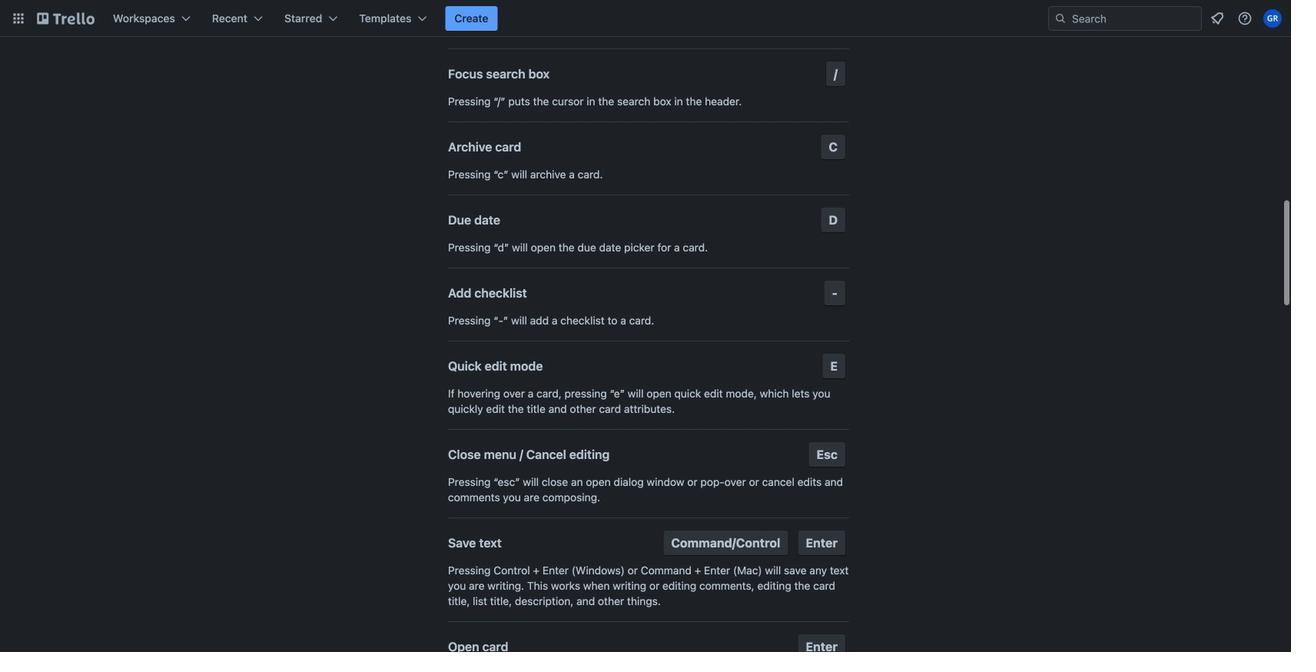 Task type: vqa. For each thing, say whether or not it's contained in the screenshot.
back to home image
yes



Task type: locate. For each thing, give the bounding box(es) containing it.
search image
[[1055, 12, 1067, 25]]

primary element
[[0, 0, 1292, 37]]



Task type: describe. For each thing, give the bounding box(es) containing it.
0 notifications image
[[1209, 9, 1227, 28]]

open information menu image
[[1238, 11, 1254, 26]]

back to home image
[[37, 6, 95, 31]]

greg robinson (gregrobinson96) image
[[1264, 9, 1283, 28]]

Search field
[[1049, 6, 1203, 31]]



